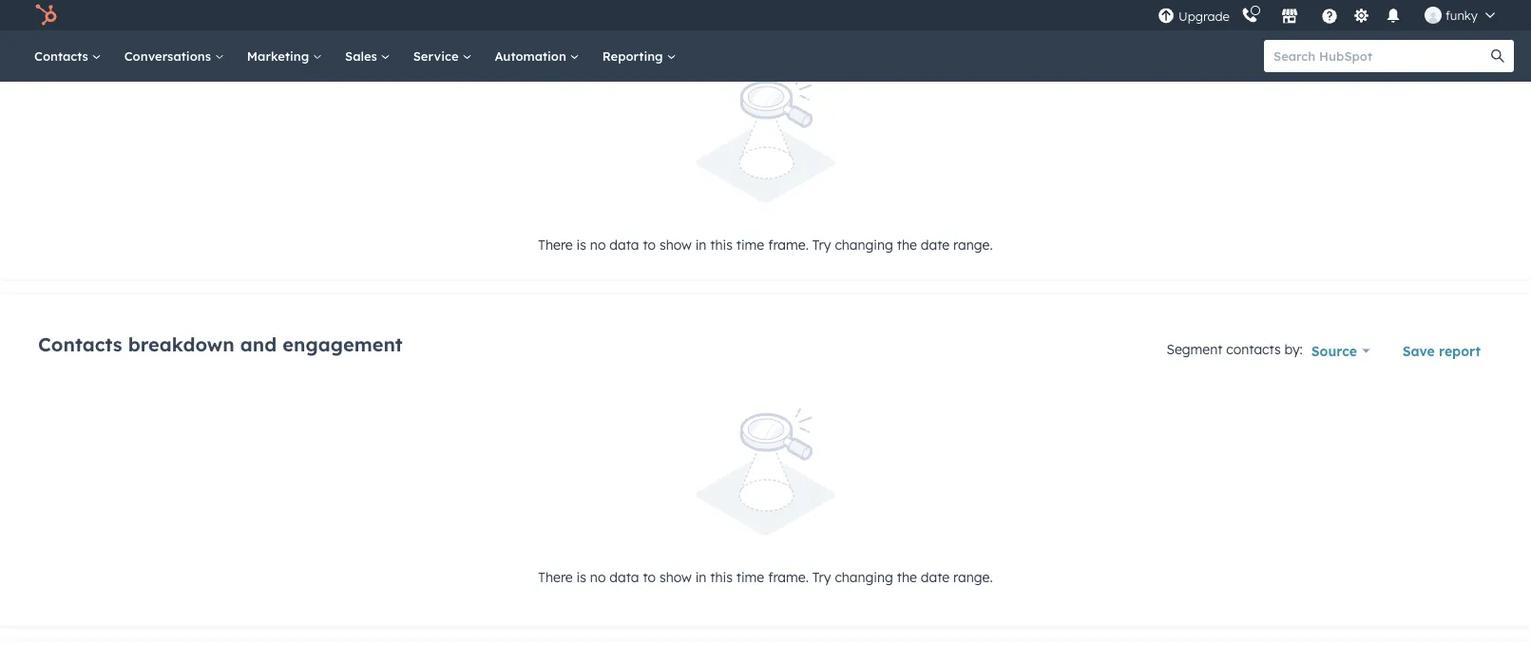 Task type: locate. For each thing, give the bounding box(es) containing it.
1 vertical spatial frame.
[[768, 569, 809, 586]]

there
[[539, 236, 573, 253], [539, 569, 573, 586]]

automation
[[495, 48, 570, 64]]

contacts for contacts
[[34, 48, 92, 64]]

changing
[[835, 236, 894, 253], [835, 569, 894, 586]]

help button
[[1314, 0, 1346, 30]]

menu
[[1156, 0, 1509, 30]]

0 vertical spatial to
[[643, 236, 656, 253]]

try
[[813, 236, 832, 253], [813, 569, 832, 586]]

1 vertical spatial range.
[[954, 569, 993, 586]]

search button
[[1482, 40, 1515, 72]]

0 vertical spatial data
[[610, 236, 639, 253]]

1 vertical spatial the
[[897, 569, 918, 586]]

1 to from the top
[[643, 236, 656, 253]]

time
[[737, 236, 765, 253], [737, 569, 765, 586]]

help image
[[1322, 9, 1339, 26]]

data
[[610, 236, 639, 253], [610, 569, 639, 586]]

settings image
[[1353, 8, 1371, 25]]

0 vertical spatial date
[[921, 236, 950, 253]]

0 vertical spatial the
[[897, 236, 918, 253]]

1 vertical spatial time
[[737, 569, 765, 586]]

2 in from the top
[[696, 569, 707, 586]]

1 the from the top
[[897, 236, 918, 253]]

0 vertical spatial try
[[813, 236, 832, 253]]

to
[[643, 236, 656, 253], [643, 569, 656, 586]]

1 vertical spatial contacts
[[38, 332, 122, 356]]

1 data from the top
[[610, 236, 639, 253]]

sales
[[345, 48, 381, 64]]

1 vertical spatial data
[[610, 569, 639, 586]]

1 vertical spatial there is no data to show in this time frame. try changing the date range.
[[539, 569, 993, 586]]

conversations link
[[113, 30, 236, 82]]

2 to from the top
[[643, 569, 656, 586]]

funky button
[[1414, 0, 1507, 30]]

1 vertical spatial to
[[643, 569, 656, 586]]

1 is from the top
[[577, 236, 587, 253]]

menu containing funky
[[1156, 0, 1509, 30]]

contacts inside contacts link
[[34, 48, 92, 64]]

1 vertical spatial date
[[921, 569, 950, 586]]

0 vertical spatial no
[[590, 236, 606, 253]]

breakdown
[[128, 332, 234, 356]]

1 try from the top
[[813, 236, 832, 253]]

1 vertical spatial in
[[696, 569, 707, 586]]

engagement
[[283, 332, 403, 356]]

1 vertical spatial try
[[813, 569, 832, 586]]

report
[[1440, 343, 1481, 359]]

1 vertical spatial there
[[539, 569, 573, 586]]

0 vertical spatial this
[[711, 236, 733, 253]]

2 frame. from the top
[[768, 569, 809, 586]]

1 vertical spatial show
[[660, 569, 692, 586]]

in
[[696, 236, 707, 253], [696, 569, 707, 586]]

0 vertical spatial range.
[[954, 236, 993, 253]]

1 there is no data to show in this time frame. try changing the date range. from the top
[[539, 236, 993, 253]]

0 vertical spatial in
[[696, 236, 707, 253]]

marketplaces image
[[1282, 9, 1299, 26]]

0 vertical spatial is
[[577, 236, 587, 253]]

0 vertical spatial show
[[660, 236, 692, 253]]

1 there from the top
[[539, 236, 573, 253]]

0 vertical spatial there is no data to show in this time frame. try changing the date range.
[[539, 236, 993, 253]]

is
[[577, 236, 587, 253], [577, 569, 587, 586]]

range.
[[954, 236, 993, 253], [954, 569, 993, 586]]

1 vertical spatial changing
[[835, 569, 894, 586]]

2 changing from the top
[[835, 569, 894, 586]]

frame.
[[768, 236, 809, 253], [768, 569, 809, 586]]

no
[[590, 236, 606, 253], [590, 569, 606, 586]]

contacts
[[1227, 342, 1281, 358]]

1 this from the top
[[711, 236, 733, 253]]

date
[[921, 236, 950, 253], [921, 569, 950, 586]]

0 vertical spatial there
[[539, 236, 573, 253]]

notifications button
[[1378, 0, 1410, 30]]

show
[[660, 236, 692, 253], [660, 569, 692, 586]]

service
[[413, 48, 463, 64]]

2 date from the top
[[921, 569, 950, 586]]

reporting
[[603, 48, 667, 64]]

calling icon button
[[1234, 3, 1266, 28]]

there is no data to show in this time frame. try changing the date range.
[[539, 236, 993, 253], [539, 569, 993, 586]]

this
[[711, 236, 733, 253], [711, 569, 733, 586]]

1 in from the top
[[696, 236, 707, 253]]

0 vertical spatial frame.
[[768, 236, 809, 253]]

1 vertical spatial this
[[711, 569, 733, 586]]

2 this from the top
[[711, 569, 733, 586]]

1 vertical spatial no
[[590, 569, 606, 586]]

1 vertical spatial is
[[577, 569, 587, 586]]

0 vertical spatial contacts
[[34, 48, 92, 64]]

marketing
[[247, 48, 313, 64]]

2 is from the top
[[577, 569, 587, 586]]

0 vertical spatial changing
[[835, 236, 894, 253]]

the
[[897, 236, 918, 253], [897, 569, 918, 586]]

1 frame. from the top
[[768, 236, 809, 253]]

1 no from the top
[[590, 236, 606, 253]]

settings link
[[1350, 5, 1374, 25]]

0 vertical spatial time
[[737, 236, 765, 253]]

contacts
[[34, 48, 92, 64], [38, 332, 122, 356]]



Task type: describe. For each thing, give the bounding box(es) containing it.
automation link
[[483, 30, 591, 82]]

1 date from the top
[[921, 236, 950, 253]]

hubspot image
[[34, 4, 57, 27]]

reporting link
[[591, 30, 688, 82]]

2 try from the top
[[813, 569, 832, 586]]

1 range. from the top
[[954, 236, 993, 253]]

marketplaces button
[[1270, 0, 1310, 30]]

contacts for contacts breakdown and engagement
[[38, 332, 122, 356]]

2 show from the top
[[660, 569, 692, 586]]

funky town image
[[1425, 7, 1442, 24]]

upgrade
[[1179, 9, 1230, 24]]

2 no from the top
[[590, 569, 606, 586]]

service link
[[402, 30, 483, 82]]

by:
[[1285, 342, 1303, 358]]

1 show from the top
[[660, 236, 692, 253]]

2 time from the top
[[737, 569, 765, 586]]

and
[[240, 332, 277, 356]]

source button
[[1303, 332, 1379, 370]]

Search HubSpot search field
[[1265, 40, 1498, 72]]

search image
[[1492, 49, 1505, 63]]

notifications image
[[1385, 9, 1402, 26]]

2 range. from the top
[[954, 569, 993, 586]]

save
[[1403, 343, 1436, 359]]

calling icon image
[[1242, 7, 1259, 24]]

sales link
[[334, 30, 402, 82]]

hubspot link
[[23, 4, 71, 27]]

conversations
[[124, 48, 215, 64]]

contacts link
[[23, 30, 113, 82]]

marketing link
[[236, 30, 334, 82]]

contacts breakdown and engagement
[[38, 332, 403, 356]]

2 the from the top
[[897, 569, 918, 586]]

segment
[[1167, 342, 1223, 358]]

2 there is no data to show in this time frame. try changing the date range. from the top
[[539, 569, 993, 586]]

1 time from the top
[[737, 236, 765, 253]]

source
[[1312, 343, 1358, 359]]

upgrade image
[[1158, 8, 1175, 25]]

funky
[[1446, 7, 1479, 23]]

save report button
[[1391, 332, 1494, 370]]

1 changing from the top
[[835, 236, 894, 253]]

save report
[[1403, 343, 1481, 359]]

2 data from the top
[[610, 569, 639, 586]]

2 there from the top
[[539, 569, 573, 586]]

segment contacts by:
[[1167, 342, 1303, 358]]



Task type: vqa. For each thing, say whether or not it's contained in the screenshot.
Try to the bottom
yes



